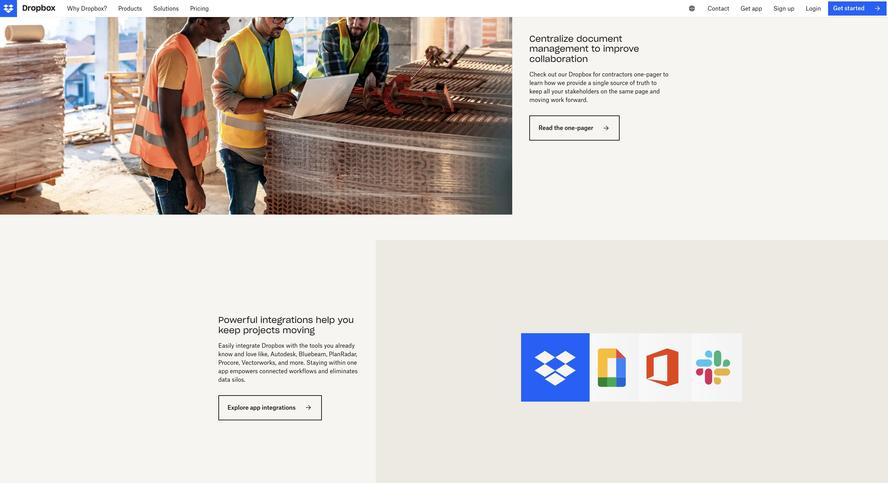 Task type: locate. For each thing, give the bounding box(es) containing it.
centralize document management to improve collaboration
[[529, 33, 639, 65]]

pager
[[646, 71, 662, 78], [577, 124, 593, 132]]

keep
[[529, 88, 542, 95], [218, 325, 240, 336]]

to
[[591, 43, 600, 54], [663, 71, 668, 78], [651, 79, 657, 86]]

0 vertical spatial moving
[[529, 96, 549, 104]]

integrations
[[260, 315, 313, 326], [262, 404, 296, 411]]

centralize
[[529, 33, 574, 44]]

1 vertical spatial you
[[324, 342, 334, 349]]

started
[[845, 5, 865, 12]]

up
[[788, 5, 794, 12]]

app right 'explore'
[[250, 404, 260, 411]]

the inside easily integrate dropbox with the tools you already know and love like, autodesk, bluebeam, planradar, procore, vectorworks, and more. staying within one app empowers connected workflows and eliminates data silos.
[[299, 342, 308, 349]]

the right read
[[554, 124, 563, 132]]

0 vertical spatial keep
[[529, 88, 542, 95]]

page
[[635, 88, 648, 95]]

help
[[316, 315, 335, 326]]

2 horizontal spatial to
[[663, 71, 668, 78]]

all
[[544, 88, 550, 95]]

keep up easily
[[218, 325, 240, 336]]

and down autodesk,
[[278, 359, 288, 366]]

projects
[[243, 325, 280, 336]]

app inside popup button
[[752, 5, 762, 12]]

0 vertical spatial dropbox
[[569, 71, 591, 78]]

login link
[[800, 0, 827, 17]]

read
[[539, 124, 553, 132]]

read the one-pager
[[539, 124, 593, 132]]

1 vertical spatial pager
[[577, 124, 593, 132]]

the right with
[[299, 342, 308, 349]]

get left started
[[833, 5, 843, 12]]

2 vertical spatial to
[[651, 79, 657, 86]]

procore,
[[218, 359, 240, 366]]

get right contact dropdown button
[[741, 5, 750, 12]]

staying
[[306, 359, 327, 366]]

0 horizontal spatial keep
[[218, 325, 240, 336]]

2 vertical spatial the
[[299, 342, 308, 349]]

the
[[609, 88, 618, 95], [554, 124, 563, 132], [299, 342, 308, 349]]

like,
[[258, 351, 269, 358]]

workflows
[[289, 368, 317, 375]]

tools
[[309, 342, 322, 349]]

explore app integrations link
[[218, 395, 322, 421]]

0 horizontal spatial pager
[[577, 124, 593, 132]]

get app button
[[735, 0, 768, 17]]

one- up the truth on the top right
[[634, 71, 646, 78]]

single
[[593, 79, 609, 86]]

keep down learn
[[529, 88, 542, 95]]

0 vertical spatial to
[[591, 43, 600, 54]]

connected
[[259, 368, 287, 375]]

1 horizontal spatial the
[[554, 124, 563, 132]]

1 horizontal spatial one-
[[634, 71, 646, 78]]

and inside check out our dropbox for contractors one-pager to learn how we provide a single source of truth to keep all your stakeholders on the same page and moving work forward.
[[650, 88, 660, 95]]

explore
[[228, 404, 249, 411]]

1 vertical spatial integrations
[[262, 404, 296, 411]]

pager up the truth on the top right
[[646, 71, 662, 78]]

0 horizontal spatial moving
[[283, 325, 315, 336]]

0 vertical spatial integrations
[[260, 315, 313, 326]]

get inside popup button
[[741, 5, 750, 12]]

1 horizontal spatial you
[[338, 315, 354, 326]]

and right page
[[650, 88, 660, 95]]

love
[[246, 351, 257, 358]]

moving inside check out our dropbox for contractors one-pager to learn how we provide a single source of truth to keep all your stakeholders on the same page and moving work forward.
[[529, 96, 549, 104]]

empowers
[[230, 368, 258, 375]]

0 horizontal spatial to
[[591, 43, 600, 54]]

moving inside the powerful integrations help you keep projects moving
[[283, 325, 315, 336]]

0 horizontal spatial dropbox
[[262, 342, 284, 349]]

get
[[833, 5, 843, 12], [741, 5, 750, 12]]

and
[[650, 88, 660, 95], [234, 351, 244, 358], [278, 359, 288, 366], [318, 368, 328, 375]]

out
[[548, 71, 557, 78]]

of
[[630, 79, 635, 86]]

get for get started
[[833, 5, 843, 12]]

1 horizontal spatial pager
[[646, 71, 662, 78]]

0 vertical spatial the
[[609, 88, 618, 95]]

one-
[[634, 71, 646, 78], [565, 124, 577, 132]]

contact button
[[702, 0, 735, 17]]

the right on
[[609, 88, 618, 95]]

1 horizontal spatial dropbox
[[569, 71, 591, 78]]

our
[[558, 71, 567, 78]]

sign up
[[773, 5, 794, 12]]

moving up with
[[283, 325, 315, 336]]

get started link
[[828, 1, 887, 16]]

data
[[218, 376, 230, 383]]

you
[[338, 315, 354, 326], [324, 342, 334, 349]]

1 vertical spatial keep
[[218, 325, 240, 336]]

1 vertical spatial one-
[[565, 124, 577, 132]]

0 horizontal spatial you
[[324, 342, 334, 349]]

app for get app
[[752, 5, 762, 12]]

0 vertical spatial app
[[752, 5, 762, 12]]

0 horizontal spatial app
[[218, 368, 228, 375]]

1 vertical spatial dropbox
[[262, 342, 284, 349]]

and left love
[[234, 351, 244, 358]]

provide
[[567, 79, 586, 86]]

1 vertical spatial moving
[[283, 325, 315, 336]]

2 horizontal spatial app
[[752, 5, 762, 12]]

document
[[576, 33, 622, 44]]

app
[[752, 5, 762, 12], [218, 368, 228, 375], [250, 404, 260, 411]]

improve
[[603, 43, 639, 54]]

1 vertical spatial app
[[218, 368, 228, 375]]

1 vertical spatial the
[[554, 124, 563, 132]]

dropbox inside check out our dropbox for contractors one-pager to learn how we provide a single source of truth to keep all your stakeholders on the same page and moving work forward.
[[569, 71, 591, 78]]

1 horizontal spatial keep
[[529, 88, 542, 95]]

collaboration
[[529, 54, 588, 65]]

know
[[218, 351, 233, 358]]

one- right read
[[565, 124, 577, 132]]

three construction workers wearing hard hats and safety vests looking at a laptop image
[[0, 0, 512, 215]]

pricing link
[[184, 0, 215, 17]]

app left "sign" on the right top of page
[[752, 5, 762, 12]]

app up data at the left bottom of the page
[[218, 368, 228, 375]]

1 horizontal spatial moving
[[529, 96, 549, 104]]

2 horizontal spatial the
[[609, 88, 618, 95]]

app inside easily integrate dropbox with the tools you already know and love like, autodesk, bluebeam, planradar, procore, vectorworks, and more. staying within one app empowers connected workflows and eliminates data silos.
[[218, 368, 228, 375]]

0 horizontal spatial get
[[741, 5, 750, 12]]

2 vertical spatial app
[[250, 404, 260, 411]]

already
[[335, 342, 355, 349]]

one- inside "link"
[[565, 124, 577, 132]]

you right tools
[[324, 342, 334, 349]]

0 horizontal spatial one-
[[565, 124, 577, 132]]

1 horizontal spatial app
[[250, 404, 260, 411]]

0 vertical spatial one-
[[634, 71, 646, 78]]

the inside "link"
[[554, 124, 563, 132]]

1 horizontal spatial get
[[833, 5, 843, 12]]

contractors
[[602, 71, 633, 78]]

dropbox
[[569, 71, 591, 78], [262, 342, 284, 349]]

dropbox up provide on the right top of page
[[569, 71, 591, 78]]

moving down all
[[529, 96, 549, 104]]

0 horizontal spatial the
[[299, 342, 308, 349]]

0 vertical spatial pager
[[646, 71, 662, 78]]

autodesk,
[[270, 351, 297, 358]]

0 vertical spatial you
[[338, 315, 354, 326]]

moving
[[529, 96, 549, 104], [283, 325, 315, 336]]

how
[[544, 79, 556, 86]]

pager down forward.
[[577, 124, 593, 132]]

login
[[806, 5, 821, 12]]

your
[[552, 88, 563, 95]]

you right help
[[338, 315, 354, 326]]

why dropbox? button
[[61, 0, 113, 17]]

with
[[286, 342, 298, 349]]

learn
[[529, 79, 543, 86]]

we
[[557, 79, 565, 86]]

contact
[[708, 5, 729, 12]]

dropbox up the like,
[[262, 342, 284, 349]]

one
[[347, 359, 357, 366]]

you inside the powerful integrations help you keep projects moving
[[338, 315, 354, 326]]

the inside check out our dropbox for contractors one-pager to learn how we provide a single source of truth to keep all your stakeholders on the same page and moving work forward.
[[609, 88, 618, 95]]

for
[[593, 71, 600, 78]]



Task type: vqa. For each thing, say whether or not it's contained in the screenshot.
app corresponding to Get app
yes



Task type: describe. For each thing, give the bounding box(es) containing it.
explore app integrations
[[228, 404, 296, 411]]

truth
[[637, 79, 650, 86]]

easily
[[218, 342, 234, 349]]

get app
[[741, 5, 762, 12]]

solutions
[[153, 5, 179, 12]]

sign up link
[[768, 0, 800, 17]]

why
[[67, 5, 79, 12]]

and down staying at left bottom
[[318, 368, 328, 375]]

stakeholders
[[565, 88, 599, 95]]

to inside centralize document management to improve collaboration
[[591, 43, 600, 54]]

more.
[[290, 359, 305, 366]]

within
[[329, 359, 346, 366]]

source
[[610, 79, 628, 86]]

why dropbox?
[[67, 5, 107, 12]]

dropbox logo next to the google editors logo, the microsoft office logo, and the slack logo image
[[393, 258, 871, 479]]

dropbox?
[[81, 5, 107, 12]]

get started
[[833, 5, 865, 12]]

powerful
[[218, 315, 258, 326]]

1 vertical spatial to
[[663, 71, 668, 78]]

powerful integrations help you keep projects moving
[[218, 315, 354, 336]]

integrations inside the powerful integrations help you keep projects moving
[[260, 315, 313, 326]]

you inside easily integrate dropbox with the tools you already know and love like, autodesk, bluebeam, planradar, procore, vectorworks, and more. staying within one app empowers connected workflows and eliminates data silos.
[[324, 342, 334, 349]]

bluebeam,
[[299, 351, 327, 358]]

one- inside check out our dropbox for contractors one-pager to learn how we provide a single source of truth to keep all your stakeholders on the same page and moving work forward.
[[634, 71, 646, 78]]

easily integrate dropbox with the tools you already know and love like, autodesk, bluebeam, planradar, procore, vectorworks, and more. staying within one app empowers connected workflows and eliminates data silos.
[[218, 342, 358, 383]]

planradar,
[[329, 351, 357, 358]]

solutions button
[[148, 0, 184, 17]]

pager inside read the one-pager "link"
[[577, 124, 593, 132]]

silos.
[[232, 376, 245, 383]]

1 horizontal spatial to
[[651, 79, 657, 86]]

keep inside the powerful integrations help you keep projects moving
[[218, 325, 240, 336]]

same
[[619, 88, 634, 95]]

get for get app
[[741, 5, 750, 12]]

a
[[588, 79, 591, 86]]

products button
[[113, 0, 148, 17]]

work
[[551, 96, 564, 104]]

sign
[[773, 5, 786, 12]]

on
[[601, 88, 607, 95]]

pricing
[[190, 5, 209, 12]]

management
[[529, 43, 589, 54]]

pager inside check out our dropbox for contractors one-pager to learn how we provide a single source of truth to keep all your stakeholders on the same page and moving work forward.
[[646, 71, 662, 78]]

integrate
[[236, 342, 260, 349]]

check out our dropbox for contractors one-pager to learn how we provide a single source of truth to keep all your stakeholders on the same page and moving work forward.
[[529, 71, 668, 104]]

read the one-pager link
[[529, 116, 620, 141]]

products
[[118, 5, 142, 12]]

keep inside check out our dropbox for contractors one-pager to learn how we provide a single source of truth to keep all your stakeholders on the same page and moving work forward.
[[529, 88, 542, 95]]

forward.
[[566, 96, 588, 104]]

vectorworks,
[[242, 359, 277, 366]]

app for explore app integrations
[[250, 404, 260, 411]]

dropbox inside easily integrate dropbox with the tools you already know and love like, autodesk, bluebeam, planradar, procore, vectorworks, and more. staying within one app empowers connected workflows and eliminates data silos.
[[262, 342, 284, 349]]

check
[[529, 71, 546, 78]]

eliminates
[[330, 368, 358, 375]]



